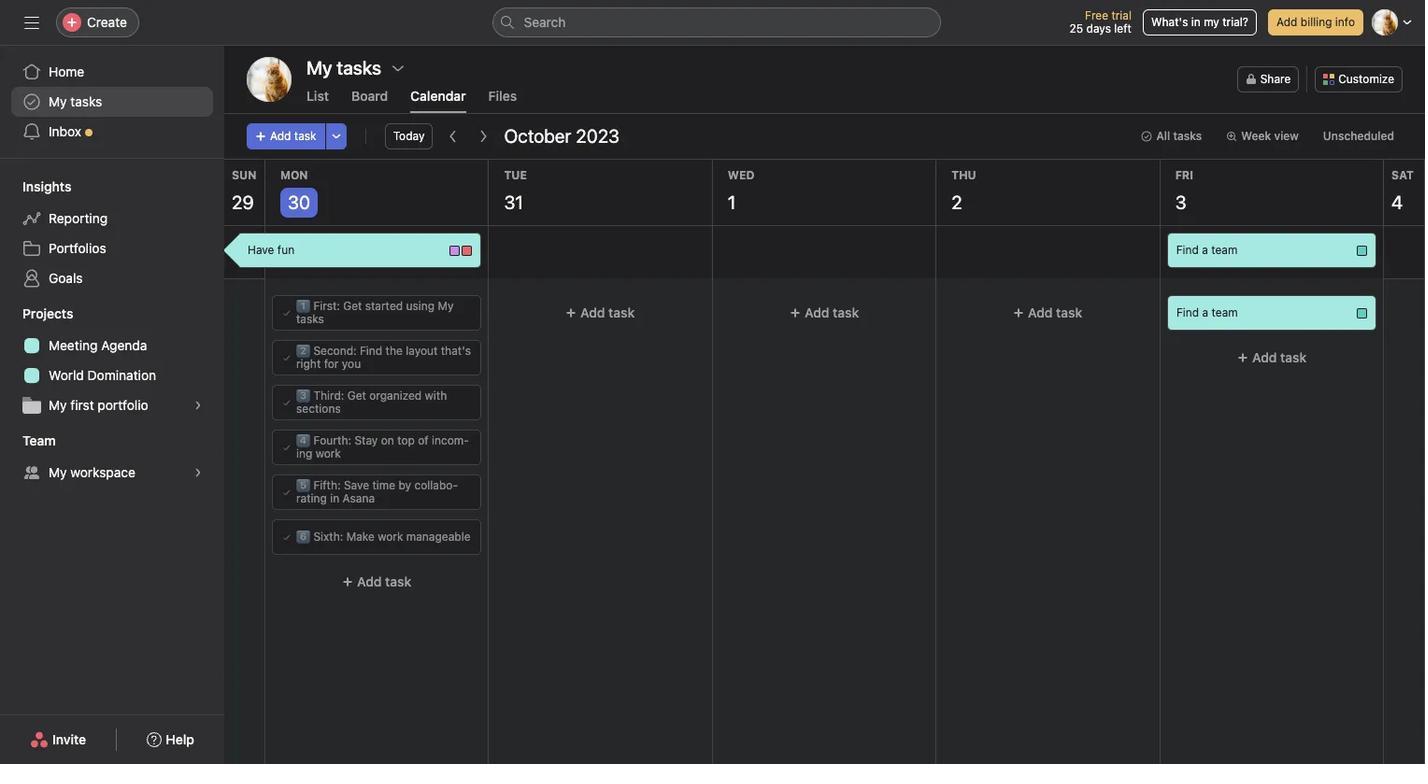 Task type: vqa. For each thing, say whether or not it's contained in the screenshot.
At Mention image
no



Task type: describe. For each thing, give the bounding box(es) containing it.
in inside button
[[1191, 15, 1201, 29]]

days
[[1086, 21, 1111, 36]]

find inside 2️⃣ second: find the layout that's right for you
[[360, 344, 382, 358]]

5️⃣ fifth: save time by collaborating in asana
[[296, 478, 458, 506]]

manageable
[[406, 530, 471, 544]]

sun 29
[[232, 168, 256, 213]]

organized
[[369, 389, 422, 403]]

make
[[346, 530, 375, 544]]

add billing info
[[1276, 15, 1355, 29]]

that's
[[441, 344, 471, 358]]

customize
[[1338, 72, 1394, 86]]

what's
[[1151, 15, 1188, 29]]

asana
[[343, 492, 375, 506]]

what's in my trial?
[[1151, 15, 1248, 29]]

in inside 5️⃣ fifth: save time by collaborating in asana
[[330, 492, 339, 506]]

sixth:
[[313, 530, 343, 544]]

next week image
[[476, 129, 491, 144]]

unscheduled button
[[1315, 123, 1403, 150]]

search list box
[[492, 7, 941, 37]]

previous week image
[[446, 129, 461, 144]]

list
[[307, 88, 329, 104]]

time
[[372, 478, 395, 492]]

see details, my first portfolio image
[[193, 400, 204, 411]]

3️⃣
[[296, 389, 310, 403]]

view
[[1274, 129, 1299, 143]]

more actions image
[[330, 131, 342, 142]]

fun
[[277, 243, 294, 257]]

1 a from the top
[[1202, 243, 1208, 257]]

mon
[[280, 168, 308, 182]]

files link
[[488, 88, 517, 113]]

1 vertical spatial find
[[1176, 306, 1199, 320]]

third:
[[313, 389, 344, 403]]

list link
[[307, 88, 329, 113]]

1️⃣
[[296, 299, 310, 313]]

my workspace
[[49, 464, 135, 480]]

using
[[406, 299, 435, 313]]

tasks for my tasks
[[70, 93, 102, 109]]

6️⃣
[[296, 530, 310, 544]]

my for my tasks
[[49, 93, 67, 109]]

home link
[[11, 57, 213, 87]]

5️⃣
[[296, 478, 310, 492]]

portfolios link
[[11, 234, 213, 264]]

second:
[[313, 344, 357, 358]]

share
[[1260, 72, 1291, 86]]

free
[[1085, 8, 1108, 22]]

my first portfolio link
[[11, 391, 213, 421]]

create button
[[56, 7, 139, 37]]

layout
[[406, 344, 438, 358]]

mon 30
[[280, 168, 310, 213]]

my
[[1204, 15, 1219, 29]]

show options image
[[391, 61, 406, 76]]

have fun
[[248, 243, 294, 257]]

you
[[342, 357, 361, 371]]

projects
[[22, 306, 73, 321]]

projects element
[[0, 297, 224, 424]]

first:
[[313, 299, 340, 313]]

my first portfolio
[[49, 397, 148, 413]]

meeting agenda link
[[11, 331, 213, 361]]

by
[[398, 478, 411, 492]]

week
[[1241, 129, 1271, 143]]

sat
[[1391, 168, 1414, 182]]

fifth:
[[313, 478, 341, 492]]

what's in my trial? button
[[1143, 9, 1257, 36]]

insights
[[22, 178, 71, 194]]

fri 3
[[1175, 168, 1193, 213]]

get for started
[[343, 299, 362, 313]]

started
[[365, 299, 403, 313]]

my tasks link
[[11, 87, 213, 117]]

portfolios
[[49, 240, 106, 256]]

save
[[344, 478, 369, 492]]

2023
[[576, 125, 620, 147]]

2
[[951, 192, 962, 213]]

2 team from the top
[[1211, 306, 1238, 320]]

calendar link
[[410, 88, 466, 113]]

board
[[351, 88, 388, 104]]

board link
[[351, 88, 388, 113]]

portfolio
[[98, 397, 148, 413]]

3️⃣ third: get organized with sections
[[296, 389, 447, 416]]

get for organized
[[347, 389, 366, 403]]

trial
[[1111, 8, 1132, 22]]

tasks for all tasks
[[1173, 129, 1202, 143]]

info
[[1335, 15, 1355, 29]]

home
[[49, 64, 84, 79]]

have
[[248, 243, 274, 257]]

right
[[296, 357, 321, 371]]

week view
[[1241, 129, 1299, 143]]

my tasks
[[49, 93, 102, 109]]

team
[[22, 433, 56, 449]]

on
[[381, 434, 394, 448]]

collaborating
[[296, 478, 458, 506]]

left
[[1114, 21, 1132, 36]]

4️⃣
[[296, 434, 310, 448]]

with
[[425, 389, 447, 403]]



Task type: locate. For each thing, give the bounding box(es) containing it.
1 vertical spatial find a team
[[1176, 306, 1238, 320]]

1 vertical spatial get
[[347, 389, 366, 403]]

get inside 1️⃣ first: get started using my tasks
[[343, 299, 362, 313]]

meeting agenda
[[49, 337, 147, 353]]

2 find a team from the top
[[1176, 306, 1238, 320]]

help button
[[135, 723, 206, 757]]

search
[[524, 14, 566, 30]]

25
[[1070, 21, 1083, 36]]

tasks down home
[[70, 93, 102, 109]]

agenda
[[101, 337, 147, 353]]

world domination
[[49, 367, 156, 383]]

2️⃣ second: find the layout that's right for you
[[296, 344, 471, 371]]

1
[[728, 192, 736, 213]]

of
[[418, 434, 429, 448]]

hide sidebar image
[[24, 15, 39, 30]]

tue
[[504, 168, 527, 182]]

october
[[504, 125, 571, 147]]

free trial 25 days left
[[1070, 8, 1132, 36]]

tasks inside 1️⃣ first: get started using my tasks
[[296, 312, 324, 326]]

all tasks button
[[1133, 123, 1210, 150]]

search button
[[492, 7, 941, 37]]

workspace
[[70, 464, 135, 480]]

get right first:
[[343, 299, 362, 313]]

billing
[[1301, 15, 1332, 29]]

trial?
[[1223, 15, 1248, 29]]

my inside my first portfolio link
[[49, 397, 67, 413]]

find a team
[[1176, 243, 1238, 257], [1176, 306, 1238, 320]]

insights element
[[0, 170, 224, 297]]

31
[[504, 192, 523, 213]]

see details, my workspace image
[[193, 467, 204, 478]]

1 vertical spatial in
[[330, 492, 339, 506]]

all tasks
[[1156, 129, 1202, 143]]

reporting
[[49, 210, 108, 226]]

add billing info button
[[1268, 9, 1363, 36]]

2 vertical spatial find
[[360, 344, 382, 358]]

my down team
[[49, 464, 67, 480]]

0 vertical spatial tasks
[[70, 93, 102, 109]]

insights button
[[0, 178, 71, 196]]

2 horizontal spatial tasks
[[1173, 129, 1202, 143]]

my left first
[[49, 397, 67, 413]]

week view button
[[1218, 123, 1307, 150]]

work right make
[[378, 530, 403, 544]]

tasks up 2️⃣
[[296, 312, 324, 326]]

2️⃣
[[296, 344, 310, 358]]

my inside my workspace link
[[49, 464, 67, 480]]

0 vertical spatial get
[[343, 299, 362, 313]]

meeting
[[49, 337, 98, 353]]

wed
[[728, 168, 754, 182]]

tasks
[[70, 93, 102, 109], [1173, 129, 1202, 143], [296, 312, 324, 326]]

my up inbox
[[49, 93, 67, 109]]

1 horizontal spatial in
[[1191, 15, 1201, 29]]

my inside my tasks link
[[49, 93, 67, 109]]

today button
[[385, 123, 433, 150]]

1 vertical spatial work
[[378, 530, 403, 544]]

in left my
[[1191, 15, 1201, 29]]

0 vertical spatial find a team
[[1176, 243, 1238, 257]]

0 vertical spatial in
[[1191, 15, 1201, 29]]

get inside 3️⃣ third: get organized with sections
[[347, 389, 366, 403]]

goals link
[[11, 264, 213, 293]]

1 vertical spatial a
[[1202, 306, 1208, 320]]

find
[[1176, 243, 1199, 257], [1176, 306, 1199, 320], [360, 344, 382, 358]]

wed 1
[[728, 168, 754, 213]]

calendar
[[410, 88, 466, 104]]

0 vertical spatial team
[[1211, 243, 1238, 257]]

inbox
[[49, 123, 81, 139]]

tasks inside global element
[[70, 93, 102, 109]]

my for my first portfolio
[[49, 397, 67, 413]]

stay
[[355, 434, 378, 448]]

get right third:
[[347, 389, 366, 403]]

1 vertical spatial tasks
[[1173, 129, 1202, 143]]

help
[[166, 732, 194, 748]]

0 vertical spatial a
[[1202, 243, 1208, 257]]

2 a from the top
[[1202, 306, 1208, 320]]

2 vertical spatial tasks
[[296, 312, 324, 326]]

0 vertical spatial work
[[316, 447, 341, 461]]

invite
[[52, 732, 86, 748]]

my tasks
[[307, 57, 381, 78]]

add task button
[[247, 123, 325, 150], [497, 296, 704, 330], [720, 296, 928, 330], [944, 296, 1152, 330], [1168, 341, 1376, 375], [273, 565, 481, 599]]

1 team from the top
[[1211, 243, 1238, 257]]

tasks inside dropdown button
[[1173, 129, 1202, 143]]

unscheduled
[[1323, 129, 1394, 143]]

1 horizontal spatial work
[[378, 530, 403, 544]]

incoming
[[296, 434, 469, 461]]

projects button
[[0, 305, 73, 323]]

top
[[397, 434, 415, 448]]

teams element
[[0, 424, 224, 492]]

today
[[393, 129, 425, 143]]

0 vertical spatial find
[[1176, 243, 1199, 257]]

share button
[[1237, 66, 1299, 93]]

4️⃣ fourth: stay on top of incoming work
[[296, 434, 469, 461]]

1 vertical spatial team
[[1211, 306, 1238, 320]]

the
[[386, 344, 403, 358]]

my
[[49, 93, 67, 109], [438, 299, 454, 313], [49, 397, 67, 413], [49, 464, 67, 480]]

mb
[[258, 71, 280, 88]]

fri
[[1175, 168, 1193, 182]]

sun
[[232, 168, 256, 182]]

1 horizontal spatial tasks
[[296, 312, 324, 326]]

october 2023
[[504, 125, 620, 147]]

work right 4️⃣
[[316, 447, 341, 461]]

sat 4
[[1391, 168, 1414, 213]]

6️⃣ sixth: make work manageable
[[296, 530, 471, 544]]

0 horizontal spatial in
[[330, 492, 339, 506]]

1 find a team from the top
[[1176, 243, 1238, 257]]

0 horizontal spatial work
[[316, 447, 341, 461]]

my for my workspace
[[49, 464, 67, 480]]

add inside button
[[1276, 15, 1297, 29]]

add
[[1276, 15, 1297, 29], [270, 129, 291, 143], [581, 305, 605, 321], [804, 305, 829, 321], [1028, 305, 1053, 321], [1252, 349, 1277, 365], [357, 574, 382, 590]]

in left the asana
[[330, 492, 339, 506]]

in
[[1191, 15, 1201, 29], [330, 492, 339, 506]]

all
[[1156, 129, 1170, 143]]

29
[[232, 192, 254, 213]]

create
[[87, 14, 127, 30]]

tasks right all
[[1173, 129, 1202, 143]]

goals
[[49, 270, 83, 286]]

for
[[324, 357, 339, 371]]

0 horizontal spatial tasks
[[70, 93, 102, 109]]

global element
[[0, 46, 224, 158]]

sections
[[296, 402, 341, 416]]

first
[[70, 397, 94, 413]]

reporting link
[[11, 204, 213, 234]]

my inside 1️⃣ first: get started using my tasks
[[438, 299, 454, 313]]

my right using
[[438, 299, 454, 313]]

work inside 4️⃣ fourth: stay on top of incoming work
[[316, 447, 341, 461]]

tue 31
[[504, 168, 527, 213]]



